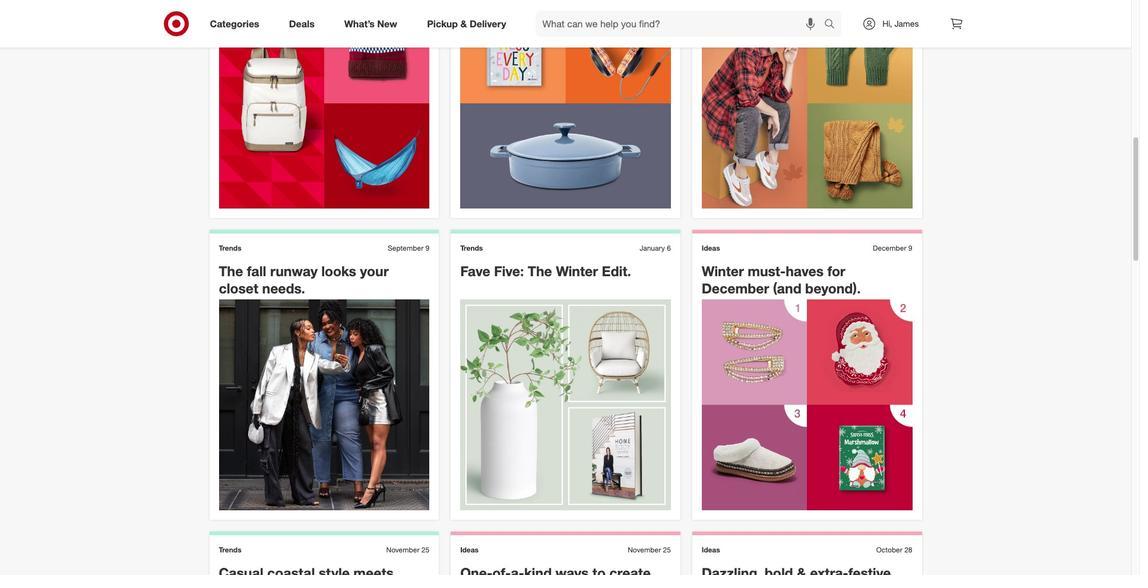 Task type: vqa. For each thing, say whether or not it's contained in the screenshot.
RedCard inside the Redcard Exclusives Including Special Items And Offers 1
no



Task type: locate. For each thing, give the bounding box(es) containing it.
january
[[640, 244, 665, 253]]

edit.
[[602, 263, 632, 280]]

cozy season finds your fall dreams are made of. image
[[702, 0, 913, 209]]

the up closet
[[219, 263, 243, 280]]

looks
[[322, 263, 356, 280]]

25 for ideas
[[663, 545, 671, 554]]

hi,
[[883, 18, 893, 29]]

november 25 for ideas
[[628, 545, 671, 554]]

0 horizontal spatial november
[[387, 545, 420, 554]]

deals link
[[279, 11, 330, 37]]

1 horizontal spatial winter
[[702, 263, 745, 280]]

fall
[[247, 263, 267, 280]]

2 november 25 from the left
[[628, 545, 671, 554]]

6
[[667, 244, 671, 253]]

september
[[388, 244, 424, 253]]

1 horizontal spatial the
[[528, 263, 553, 280]]

2 25 from the left
[[663, 545, 671, 554]]

for
[[828, 263, 846, 280]]

1 9 from the left
[[426, 244, 430, 253]]

pickup & delivery link
[[417, 11, 521, 37]]

0 horizontal spatial december
[[702, 280, 770, 297]]

1 horizontal spatial 25
[[663, 545, 671, 554]]

the fall runway looks your closet needs. image
[[219, 299, 430, 510]]

9
[[426, 244, 430, 253], [909, 244, 913, 253]]

1 winter from the left
[[556, 263, 599, 280]]

winter
[[556, 263, 599, 280], [702, 263, 745, 280]]

1 horizontal spatial 9
[[909, 244, 913, 253]]

25 for trends
[[422, 545, 430, 554]]

what's new
[[345, 18, 398, 29]]

(and
[[774, 280, 802, 297]]

1 november from the left
[[387, 545, 420, 554]]

0 horizontal spatial november 25
[[387, 545, 430, 554]]

december 9
[[874, 244, 913, 253]]

2 november from the left
[[628, 545, 661, 554]]

1 the from the left
[[219, 263, 243, 280]]

9 for the fall runway looks your closet needs.
[[426, 244, 430, 253]]

1 horizontal spatial november
[[628, 545, 661, 554]]

beyond).
[[806, 280, 861, 297]]

categories
[[210, 18, 260, 29]]

your
[[360, 263, 389, 280]]

28
[[905, 545, 913, 554]]

winter must-haves for december (and beyond). image
[[702, 299, 913, 510]]

2 9 from the left
[[909, 244, 913, 253]]

2 winter from the left
[[702, 263, 745, 280]]

autumn-approved november essentials image
[[461, 0, 671, 209]]

october
[[877, 545, 903, 554]]

the
[[219, 263, 243, 280], [528, 263, 553, 280]]

0 horizontal spatial 25
[[422, 545, 430, 554]]

0 horizontal spatial the
[[219, 263, 243, 280]]

the fall runway looks your closet needs.
[[219, 263, 389, 297]]

ideas
[[702, 244, 721, 253], [461, 545, 479, 554], [702, 545, 721, 554]]

1 horizontal spatial december
[[874, 244, 907, 253]]

1 november 25 from the left
[[387, 545, 430, 554]]

trends
[[219, 244, 242, 253], [461, 244, 483, 253], [219, 545, 242, 554]]

0 horizontal spatial winter
[[556, 263, 599, 280]]

1 vertical spatial december
[[702, 280, 770, 297]]

1 horizontal spatial november 25
[[628, 545, 671, 554]]

the right five:
[[528, 263, 553, 280]]

winter left must-
[[702, 263, 745, 280]]

1 25 from the left
[[422, 545, 430, 554]]

november
[[387, 545, 420, 554], [628, 545, 661, 554]]

0 horizontal spatial 9
[[426, 244, 430, 253]]

november 25
[[387, 545, 430, 554], [628, 545, 671, 554]]

must-
[[748, 263, 786, 280]]

25
[[422, 545, 430, 554], [663, 545, 671, 554]]

categories link
[[200, 11, 274, 37]]

ideas for december 9
[[702, 244, 721, 253]]

november for ideas
[[628, 545, 661, 554]]

december
[[874, 244, 907, 253], [702, 280, 770, 297]]

winter left edit.
[[556, 263, 599, 280]]



Task type: describe. For each thing, give the bounding box(es) containing it.
ideas for november 25
[[461, 545, 479, 554]]

september 9
[[388, 244, 430, 253]]

five:
[[494, 263, 524, 280]]

2 the from the left
[[528, 263, 553, 280]]

the inside the fall runway looks your closet needs.
[[219, 263, 243, 280]]

winter inside winter must-haves for december (and beyond).
[[702, 263, 745, 280]]

deals
[[289, 18, 315, 29]]

trends for the fall runway looks your closet needs.
[[219, 244, 242, 253]]

november 25 for trends
[[387, 545, 430, 554]]

january 6
[[640, 244, 671, 253]]

search button
[[820, 11, 848, 39]]

fave five: the winter edit.
[[461, 263, 632, 280]]

ideas for october 28
[[702, 545, 721, 554]]

fave five: the winter edit. image
[[461, 299, 671, 510]]

december inside winter must-haves for december (and beyond).
[[702, 280, 770, 297]]

&
[[461, 18, 467, 29]]

what's
[[345, 18, 375, 29]]

james
[[895, 18, 920, 29]]

fave
[[461, 263, 491, 280]]

pickup & delivery
[[427, 18, 507, 29]]

needs.
[[262, 280, 305, 297]]

runway
[[270, 263, 318, 280]]

october 28
[[877, 545, 913, 554]]

november for trends
[[387, 545, 420, 554]]

hi, james
[[883, 18, 920, 29]]

search
[[820, 19, 848, 31]]

0 vertical spatial december
[[874, 244, 907, 253]]

9 for winter must-haves for december (and beyond).
[[909, 244, 913, 253]]

delivery
[[470, 18, 507, 29]]

haves
[[786, 263, 824, 280]]

pickup
[[427, 18, 458, 29]]

new
[[378, 18, 398, 29]]

trends for fave five: the winter edit.
[[461, 244, 483, 253]]

winter must-haves for december (and beyond).
[[702, 263, 861, 297]]

What can we help you find? suggestions appear below search field
[[536, 11, 828, 37]]

explore gifts made for the great outdoors. image
[[219, 0, 430, 209]]

closet
[[219, 280, 259, 297]]

what's new link
[[334, 11, 413, 37]]



